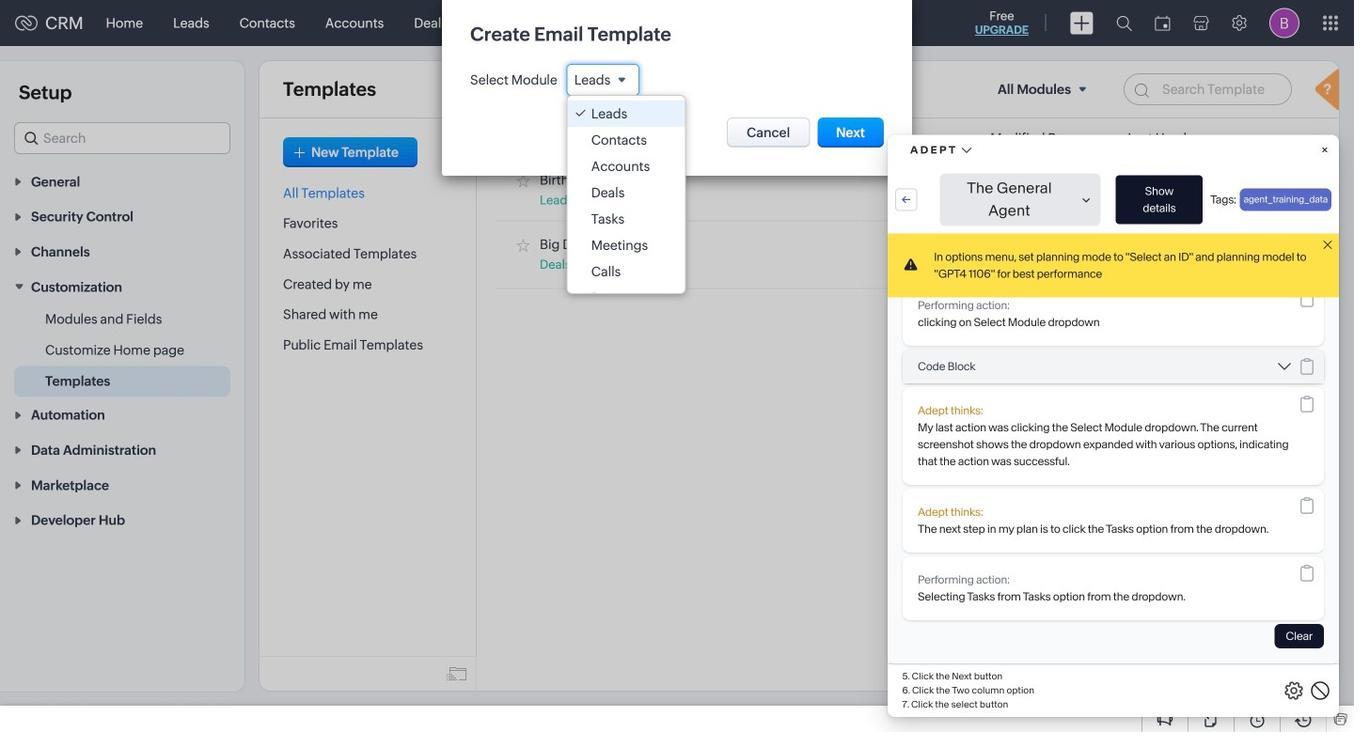 Task type: vqa. For each thing, say whether or not it's contained in the screenshot.
logo
yes



Task type: locate. For each thing, give the bounding box(es) containing it.
region
[[0, 304, 245, 397]]

logo image
[[15, 16, 38, 31]]

None field
[[567, 64, 640, 96]]

Search Template text field
[[1124, 73, 1293, 105]]

None button
[[727, 118, 810, 148], [818, 118, 884, 148], [727, 118, 810, 148], [818, 118, 884, 148]]



